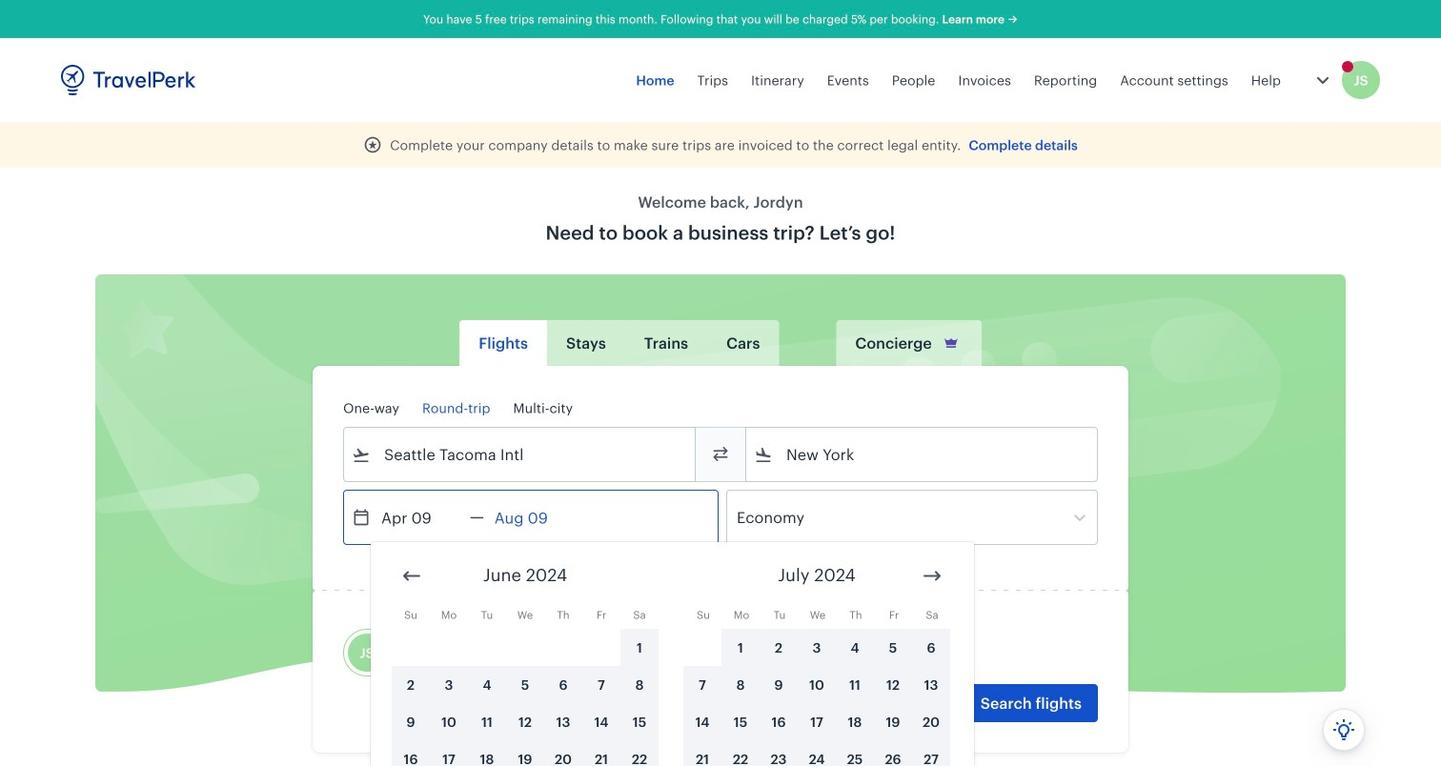 Task type: vqa. For each thing, say whether or not it's contained in the screenshot.
DEPART "Text Box"
yes



Task type: describe. For each thing, give the bounding box(es) containing it.
selected. friday, july 12, 2024 image
[[875, 667, 911, 703]]

calendar application
[[371, 542, 1441, 766]]

selected. friday, july 5, 2024 image
[[875, 630, 911, 665]]

selected. saturday, july 6, 2024 image
[[913, 630, 949, 665]]

selected. saturday, july 13, 2024 image
[[913, 667, 949, 703]]

selected. saturday, july 27, 2024 image
[[913, 742, 949, 766]]

From search field
[[371, 439, 670, 470]]

Depart text field
[[371, 491, 470, 544]]

Return text field
[[484, 491, 583, 544]]

move backward to switch to the previous month. image
[[400, 565, 423, 588]]



Task type: locate. For each thing, give the bounding box(es) containing it.
To search field
[[773, 439, 1072, 470]]

Add traveler search field
[[557, 638, 755, 668]]

selected. friday, july 19, 2024 image
[[875, 704, 911, 740]]

selected. friday, july 26, 2024 image
[[875, 742, 911, 766]]

move forward to switch to the next month. image
[[921, 565, 944, 588]]

selected. saturday, july 20, 2024 image
[[913, 704, 949, 740]]



